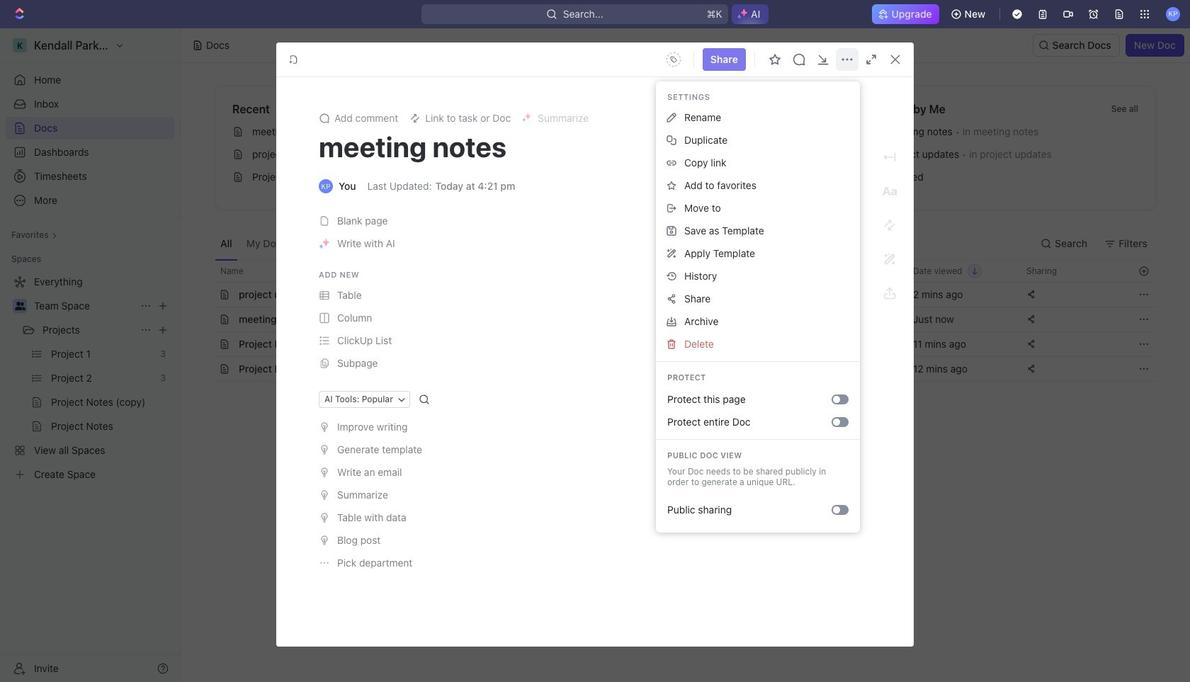 Task type: locate. For each thing, give the bounding box(es) containing it.
sidebar navigation
[[0, 28, 181, 682]]

row
[[199, 260, 1156, 283], [199, 282, 1156, 308], [199, 307, 1156, 332], [199, 332, 1156, 357], [199, 356, 1156, 382]]

user group image
[[15, 302, 25, 310]]

3 row from the top
[[199, 307, 1156, 332]]

table
[[199, 260, 1156, 382]]

tab list
[[215, 227, 566, 260]]

cell
[[199, 283, 215, 307], [791, 283, 905, 307], [199, 308, 215, 332], [791, 308, 905, 332], [199, 332, 215, 356], [791, 332, 905, 356], [199, 357, 215, 381], [791, 357, 905, 381]]

column header
[[199, 260, 215, 283]]

2 row from the top
[[199, 282, 1156, 308]]

tree
[[6, 271, 174, 486]]

4 row from the top
[[199, 332, 1156, 357]]



Task type: describe. For each thing, give the bounding box(es) containing it.
1 row from the top
[[199, 260, 1156, 283]]

no favorited docs image
[[657, 118, 714, 175]]

5 row from the top
[[199, 356, 1156, 382]]

tree inside sidebar navigation
[[6, 271, 174, 486]]



Task type: vqa. For each thing, say whether or not it's contained in the screenshot.
Space
no



